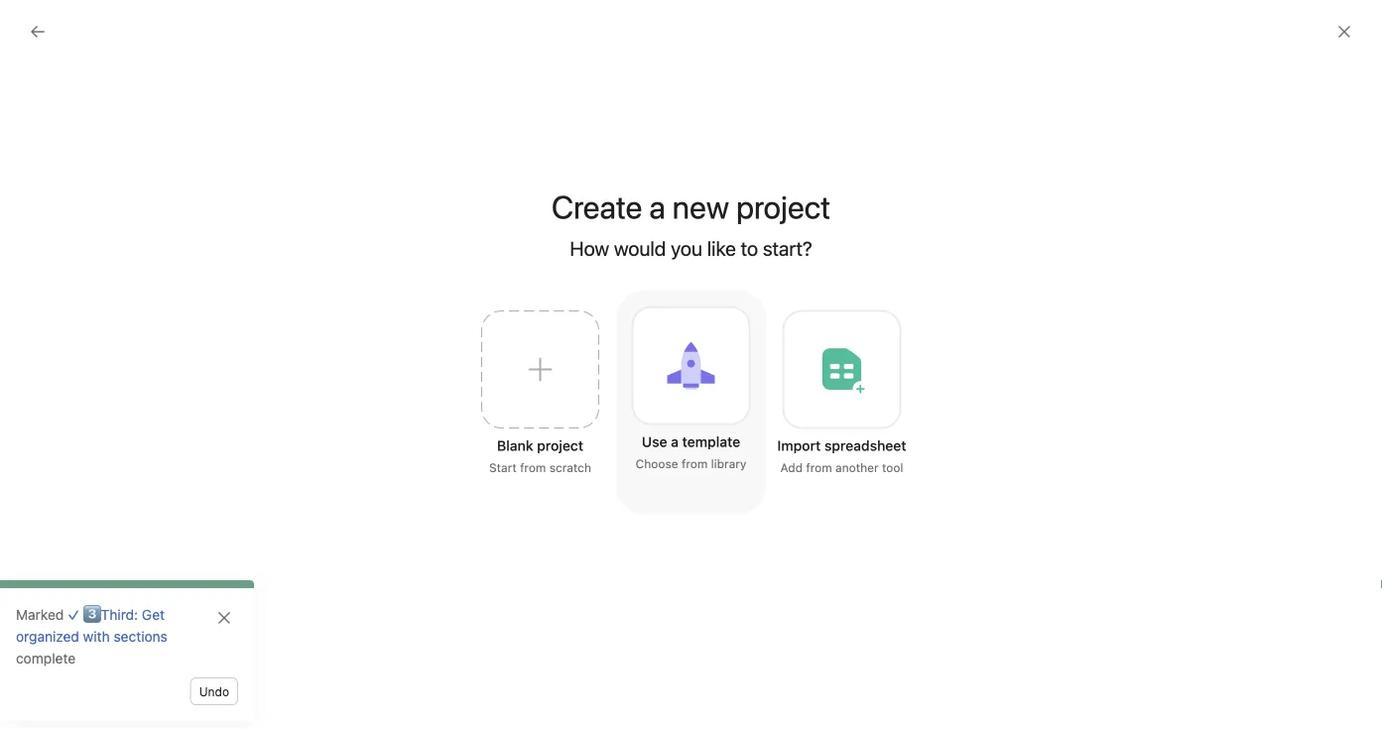 Task type: locate. For each thing, give the bounding box(es) containing it.
tuesday
[[760, 312, 807, 326], [760, 348, 807, 362], [760, 419, 807, 433], [760, 455, 807, 469], [760, 491, 807, 505]]

use
[[642, 435, 668, 451]]

tuesday for the 2️⃣ second: find the layout that's right for you cell
[[760, 348, 807, 362]]

header recently assigned tree grid
[[237, 265, 1383, 552]]

collapse task list for this section image
[[267, 574, 283, 590]]

✓ 3️⃣ third: get organized with sections link
[[16, 607, 168, 645]]

from right add
[[806, 461, 832, 475]]

1 tuesday from the top
[[760, 312, 807, 326]]

tuesday for '6️⃣ sixth: make work manageable' "cell" in the bottom of the page
[[760, 491, 807, 505]]

a right use
[[671, 435, 679, 451]]

cell
[[751, 265, 871, 302], [1067, 265, 1236, 302], [1235, 265, 1364, 302], [1067, 301, 1236, 337], [1235, 301, 1364, 337], [1067, 336, 1236, 373], [1235, 336, 1364, 373], [1067, 372, 1236, 409], [1235, 372, 1364, 409], [1067, 408, 1236, 445], [1235, 408, 1364, 445], [1067, 444, 1236, 480], [1235, 444, 1364, 480], [1067, 479, 1236, 516], [1235, 479, 1364, 516], [1067, 699, 1236, 730], [1235, 699, 1364, 730]]

close image
[[1337, 24, 1353, 40]]

undo button
[[190, 678, 238, 706]]

from
[[682, 458, 708, 472], [520, 461, 546, 475], [806, 461, 832, 475]]

2 horizontal spatial from
[[806, 461, 832, 475]]

5 tuesday row from the top
[[237, 479, 1383, 516]]

tuesday for 4️⃣ fourth: stay on top of incoming work cell
[[760, 419, 807, 433]]

6️⃣ sixth: make work manageable cell
[[237, 479, 752, 516]]

4️⃣ fourth: stay on top of incoming work cell
[[237, 408, 752, 445]]

create a new project
[[552, 188, 831, 226]]

hide sidebar image
[[25, 16, 41, 32]]

5️⃣ fifth: save time by collaborating in asana cell
[[237, 444, 752, 480]]

tuesday for "1️⃣ first: get started using my tasks" cell
[[760, 312, 807, 326]]

1 horizontal spatial a
[[671, 435, 679, 451]]

from inside import spreadsheet add from another tool
[[806, 461, 832, 475]]

a for use
[[671, 435, 679, 451]]

2 tuesday from the top
[[760, 348, 807, 362]]

go back image
[[30, 24, 46, 40]]

3 tuesday from the top
[[760, 419, 807, 433]]

do laundry cell
[[237, 372, 752, 409]]

4 tuesday from the top
[[760, 455, 807, 469]]

from down blank
[[520, 461, 546, 475]]

tuesday down to start? on the right top
[[760, 312, 807, 326]]

tool
[[882, 461, 904, 475]]

tuesday up import
[[760, 419, 807, 433]]

with
[[83, 629, 110, 645]]

tuesday up monday
[[760, 348, 807, 362]]

from down the template
[[682, 458, 708, 472]]

sections
[[114, 629, 168, 645]]

from for blank project
[[520, 461, 546, 475]]

from inside blank project start from scratch
[[520, 461, 546, 475]]

list box
[[456, 8, 933, 40]]

tuesday row
[[237, 301, 1383, 337], [237, 336, 1383, 373], [237, 408, 1383, 445], [237, 444, 1383, 480], [237, 479, 1383, 516]]

2️⃣ second: find the layout that's right for you cell
[[237, 336, 752, 373]]

0 vertical spatial a
[[649, 188, 666, 226]]

1 horizontal spatial from
[[682, 458, 708, 472]]

1 vertical spatial a
[[671, 435, 679, 451]]

row
[[261, 212, 1383, 214], [237, 265, 1383, 302], [237, 515, 751, 552], [237, 606, 1383, 644], [237, 699, 1383, 730]]

would
[[614, 237, 666, 260]]

a inside use a template choose from library
[[671, 435, 679, 451]]

tuesday down add
[[760, 491, 807, 505]]

create
[[552, 188, 643, 226]]

3 tuesday row from the top
[[237, 408, 1383, 445]]

you
[[671, 237, 703, 260]]

monday
[[760, 384, 805, 398]]

3️⃣
[[83, 607, 97, 623]]

from inside use a template choose from library
[[682, 458, 708, 472]]

tuesday down import
[[760, 455, 807, 469]]

4 tuesday row from the top
[[237, 444, 1383, 480]]

0 horizontal spatial from
[[520, 461, 546, 475]]

template
[[683, 435, 741, 451]]

1️⃣ First: Get started using My tasks text field
[[312, 309, 547, 329]]

linked projects for develop new plan cell
[[870, 699, 1068, 730]]

0 horizontal spatial a
[[649, 188, 666, 226]]

a
[[649, 188, 666, 226], [671, 435, 679, 451]]

5 tuesday from the top
[[760, 491, 807, 505]]

a for create
[[649, 188, 666, 226]]

a up would
[[649, 188, 666, 226]]



Task type: vqa. For each thing, say whether or not it's contained in the screenshot.
BLANK
yes



Task type: describe. For each thing, give the bounding box(es) containing it.
spreadsheet
[[825, 438, 907, 454]]

how
[[570, 237, 610, 260]]

draft project brief cell
[[237, 265, 752, 302]]

row inside header recently assigned tree grid
[[237, 515, 751, 552]]

to start?
[[741, 237, 813, 260]]

start
[[489, 461, 517, 475]]

import spreadsheet add from another tool
[[778, 438, 907, 475]]

complete
[[16, 651, 76, 667]]

date
[[786, 189, 811, 202]]

tuesday for 5️⃣ fifth: save time by collaborating in asana cell
[[760, 455, 807, 469]]

like
[[707, 237, 736, 260]]

add
[[781, 461, 803, 475]]

close image
[[216, 610, 232, 626]]

2️⃣ Second: Find the layout that's right for you text field
[[312, 345, 612, 365]]

1 tuesday row from the top
[[237, 301, 1383, 337]]

monday row
[[237, 372, 1383, 409]]

get
[[142, 607, 165, 623]]

organized
[[16, 629, 79, 645]]

another
[[836, 461, 879, 475]]

new project
[[673, 188, 831, 226]]

2 tuesday row from the top
[[237, 336, 1383, 373]]

blank
[[497, 438, 534, 454]]

✓
[[68, 607, 79, 623]]

5️⃣ Fifth: Save time by collaborating in Asana text field
[[312, 452, 603, 472]]

from for import spreadsheet
[[806, 461, 832, 475]]

project
[[537, 438, 584, 454]]

due
[[760, 189, 783, 202]]

undo
[[199, 685, 229, 699]]

import
[[778, 438, 821, 454]]

library
[[711, 458, 747, 472]]

due date row
[[237, 177, 1383, 213]]

blank project start from scratch
[[489, 438, 592, 475]]

choose
[[636, 458, 679, 472]]

marked
[[16, 607, 68, 623]]

4️⃣ Fourth: Stay on top of incoming work text field
[[312, 416, 576, 436]]

linked projects for draft project brief cell
[[870, 265, 1068, 302]]

1️⃣ first: get started using my tasks cell
[[237, 301, 752, 337]]

✓ 3️⃣ third: get organized with sections complete
[[16, 607, 168, 667]]

third:
[[101, 607, 138, 623]]

scratch
[[550, 461, 592, 475]]

use a template choose from library
[[636, 435, 747, 472]]

how would you like to start?
[[570, 237, 813, 260]]

due date
[[760, 189, 811, 202]]

linked projects for 6️⃣ sixth: make work manageable cell
[[870, 479, 1068, 516]]



